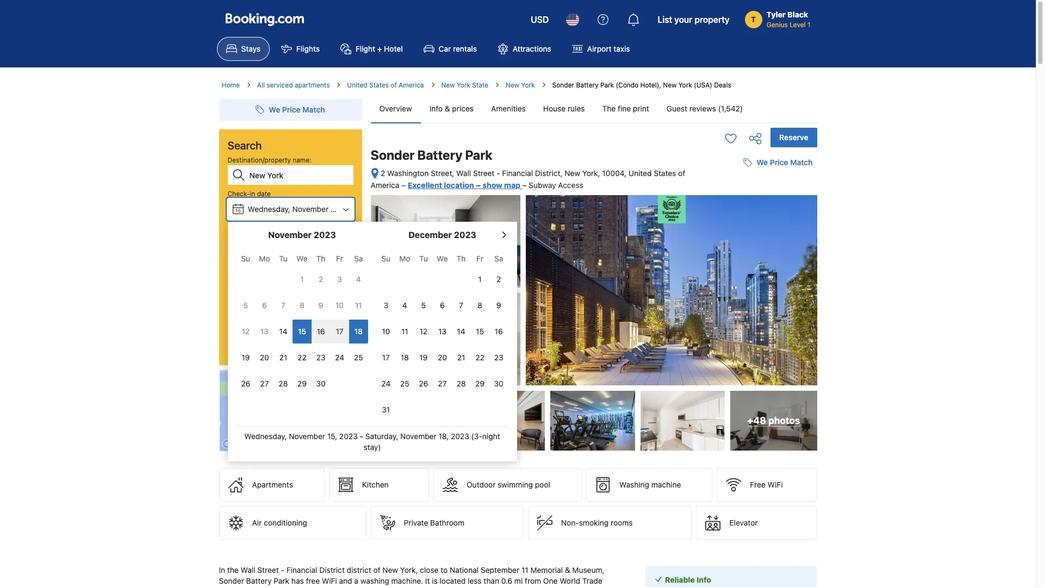 Task type: locate. For each thing, give the bounding box(es) containing it.
sonder for sonder battery park
[[371, 147, 415, 163]]

6 for 6 november 2023 option
[[262, 301, 267, 310]]

and left a
[[339, 577, 352, 586]]

1 vertical spatial search
[[277, 334, 304, 344]]

0 vertical spatial wall
[[456, 169, 471, 178]]

& up for
[[279, 296, 284, 305]]

2 5 from the left
[[421, 301, 426, 310]]

26 inside "checkbox"
[[419, 379, 428, 388]]

11 for 11 december 2023 option
[[401, 327, 408, 336]]

8 for 8 november 2023 option
[[300, 301, 304, 310]]

the right in
[[227, 566, 239, 575]]

info
[[429, 104, 443, 113], [697, 575, 711, 585]]

free
[[306, 577, 320, 586]]

1 vertical spatial location
[[685, 240, 711, 249]]

battery up street,
[[417, 147, 462, 163]]

14 November 2023 checkbox
[[274, 320, 293, 344]]

2 york from the left
[[521, 81, 535, 89]]

info left prices
[[429, 104, 443, 113]]

is left …
[[706, 283, 711, 292]]

1 vertical spatial -
[[360, 432, 363, 441]]

16 right 15 december 2023 checkbox
[[495, 327, 503, 336]]

0 horizontal spatial saturday,
[[248, 237, 281, 246]]

- up show
[[497, 169, 500, 178]]

2 vertical spatial &
[[565, 566, 570, 575]]

22 December 2023 checkbox
[[471, 346, 489, 370]]

10 inside option
[[382, 327, 390, 336]]

1 horizontal spatial park
[[465, 147, 492, 163]]

mo down december
[[399, 254, 410, 263]]

2 fr from the left
[[476, 254, 484, 263]]

1 th from the left
[[316, 254, 325, 263]]

– left show
[[476, 180, 481, 190]]

house rules link
[[534, 95, 594, 123]]

17 inside option
[[382, 353, 390, 362]]

21 inside 21 checkbox
[[457, 353, 465, 362]]

1 horizontal spatial saturday,
[[365, 432, 398, 441]]

1 horizontal spatial united states of america
[[728, 305, 805, 313]]

date right in
[[257, 190, 271, 198]]

0 vertical spatial 24
[[335, 353, 344, 362]]

check-in date
[[228, 190, 271, 198]]

york up amenities
[[521, 81, 535, 89]]

1 horizontal spatial ·
[[304, 274, 306, 283]]

to up located
[[441, 566, 448, 575]]

1 30 from the left
[[316, 379, 326, 388]]

attractions
[[513, 44, 551, 53]]

26 for 26 november 2023 checkbox
[[241, 379, 250, 388]]

swimming
[[498, 480, 533, 490]]

12 down i'm
[[242, 327, 250, 336]]

november inside button
[[283, 237, 319, 246]]

2 14 from the left
[[457, 327, 465, 336]]

reliable info
[[665, 575, 711, 585]]

1 29 from the left
[[297, 379, 307, 388]]

2 check- from the top
[[228, 222, 250, 231]]

- up kitchen
[[360, 432, 363, 441]]

match for bottommost we price match dropdown button
[[790, 158, 813, 167]]

usd
[[531, 15, 549, 24]]

14 right 13 december 2023 "option"
[[457, 327, 465, 336]]

street up – excellent location – show map – subway access
[[473, 169, 495, 178]]

2 19 from the left
[[419, 353, 428, 362]]

0 horizontal spatial tu
[[279, 254, 288, 263]]

november
[[292, 204, 329, 214], [268, 230, 312, 240], [283, 237, 319, 246], [289, 432, 325, 441], [400, 432, 437, 441]]

we price match for we price match dropdown button within the search section
[[269, 105, 325, 114]]

1 vertical spatial 11
[[401, 327, 408, 336]]

1 20 from the left
[[260, 353, 269, 362]]

grid
[[236, 248, 368, 396], [377, 248, 508, 422]]

23 right the 22 november 2023 checkbox
[[316, 353, 325, 362]]

0 horizontal spatial from
[[525, 577, 541, 586]]

26
[[241, 379, 250, 388], [419, 379, 428, 388]]

non-smoking rooms
[[561, 518, 633, 528]]

18,
[[321, 237, 331, 246], [439, 432, 449, 441]]

flights
[[296, 44, 320, 53]]

27 December 2023 checkbox
[[433, 372, 452, 396]]

guest reviews (1,542) link
[[658, 95, 752, 123]]

york, inside the 2 washington street, wall street - financial district, new york, 10004, united states of america
[[582, 169, 600, 178]]

0 vertical spatial &
[[445, 104, 450, 113]]

18 right 17 november 2023 'option'
[[354, 327, 363, 336]]

reviews inside excellent 1,542 reviews
[[761, 218, 784, 226]]

7 November 2023 checkbox
[[274, 294, 293, 318]]

su up 3 checkbox
[[381, 254, 391, 263]]

0 horizontal spatial sonder
[[219, 577, 244, 586]]

17 cell
[[330, 318, 349, 344]]

3 right room
[[337, 275, 342, 284]]

guest
[[667, 104, 687, 113]]

1 york from the left
[[457, 81, 470, 89]]

from left you
[[717, 274, 733, 283]]

booking.com image
[[225, 13, 304, 26]]

4 inside option
[[402, 301, 407, 310]]

22 inside option
[[475, 353, 485, 362]]

2 left 3 option
[[319, 275, 323, 284]]

of inside 'link'
[[391, 81, 397, 89]]

conditioning
[[264, 518, 307, 528]]

overview
[[379, 104, 412, 113]]

battery for sonder battery park (condo hotel), new york (usa) deals
[[576, 81, 599, 89]]

1 horizontal spatial battery
[[417, 147, 462, 163]]

united inside the 2 washington street, wall street - financial district, new york, 10004, united states of america
[[629, 169, 652, 178]]

free wifi inside button
[[750, 480, 783, 490]]

0 horizontal spatial 24
[[335, 353, 344, 362]]

26 right the 25 december 2023 checkbox
[[419, 379, 428, 388]]

1 horizontal spatial 26
[[419, 379, 428, 388]]

20 for 20 december 2023 option
[[438, 353, 447, 362]]

+48 photos link
[[730, 391, 817, 451]]

2 6 from the left
[[440, 301, 445, 310]]

0 horizontal spatial 9
[[318, 301, 323, 310]]

were
[[734, 257, 750, 266], [685, 266, 700, 275]]

24 November 2023 checkbox
[[330, 346, 349, 370]]

27 left 28 november 2023 option at bottom
[[260, 379, 269, 388]]

check- up 3-
[[228, 222, 250, 231]]

2 26 from the left
[[419, 379, 428, 388]]

the inside the location was great. it's right next to the subway stations of r line and line 1. facilities were great. they were all clean. you can get groceries from whole foods market, which is …
[[685, 249, 695, 258]]

4
[[356, 275, 361, 284], [402, 301, 407, 310]]

scored 9.2 element
[[789, 330, 806, 348]]

2 inside button
[[232, 274, 237, 283]]

financial up map
[[502, 169, 533, 178]]

york for new york state
[[457, 81, 470, 89]]

13 for 13 checkbox
[[260, 327, 269, 336]]

27 right 26 "checkbox"
[[438, 379, 447, 388]]

wednesday, november 15, 2023
[[248, 204, 361, 214]]

mo up '0'
[[259, 254, 270, 263]]

deals
[[714, 81, 731, 89]]

0 horizontal spatial 29
[[297, 379, 307, 388]]

new inside in the wall street - financial district district of new york, close to national september 11 memorial & museum, sonder battery park has free wifi and a washing machine. it is located less than 0.6 mi from one world trad
[[383, 566, 398, 575]]

18 for 18 option
[[401, 353, 409, 362]]

29 for 29 option
[[475, 379, 485, 388]]

4 December 2023 checkbox
[[395, 294, 414, 318]]

8 for 8 checkbox
[[478, 301, 482, 310]]

1 horizontal spatial fr
[[476, 254, 484, 263]]

- for (3-
[[360, 432, 363, 441]]

16 right 15 option
[[317, 327, 325, 336]]

0 horizontal spatial to
[[441, 566, 448, 575]]

0 horizontal spatial great.
[[727, 240, 747, 249]]

date for check-out date
[[262, 222, 275, 231]]

sonder down in
[[219, 577, 244, 586]]

wednesday, inside wednesday, november 15, 2023 - saturday, november 18, 2023 (3-night stay)
[[244, 432, 287, 441]]

0 vertical spatial reviews
[[689, 104, 716, 113]]

sa for november 2023
[[354, 254, 363, 263]]

date right out
[[262, 222, 275, 231]]

18 for 18 checkbox
[[354, 327, 363, 336]]

10 inside checkbox
[[336, 301, 344, 310]]

1 vertical spatial street
[[257, 566, 279, 575]]

·
[[263, 274, 265, 283], [304, 274, 306, 283]]

0 vertical spatial info
[[429, 104, 443, 113]]

1 horizontal spatial and
[[780, 249, 793, 258]]

0 horizontal spatial united
[[347, 81, 367, 89]]

1 horizontal spatial tu
[[419, 254, 428, 263]]

1 21 from the left
[[279, 353, 287, 362]]

line right the "r"
[[767, 249, 779, 258]]

17 inside 'option'
[[336, 327, 344, 336]]

united states of america down the foods
[[728, 305, 805, 313]]

we price match
[[269, 105, 325, 114], [757, 158, 813, 167]]

match inside search section
[[303, 105, 325, 114]]

th
[[316, 254, 325, 263], [457, 254, 466, 263]]

we price match button
[[251, 100, 329, 120], [739, 153, 817, 172]]

25 November 2023 checkbox
[[349, 346, 368, 370]]

0 horizontal spatial 15
[[235, 208, 241, 214]]

washing
[[619, 480, 649, 490]]

7 right 6 option
[[459, 301, 463, 310]]

28 inside 28 november 2023 option
[[279, 379, 288, 388]]

1 horizontal spatial 12
[[420, 327, 428, 336]]

fr for december 2023
[[476, 254, 484, 263]]

location down street,
[[444, 180, 474, 190]]

20 inside option
[[260, 353, 269, 362]]

2 7 from the left
[[459, 301, 463, 310]]

2 left adults on the top left
[[232, 274, 237, 283]]

sonder battery park
[[371, 147, 492, 163]]

13 inside checkbox
[[260, 327, 269, 336]]

1 horizontal spatial 8
[[478, 301, 482, 310]]

8 December 2023 checkbox
[[471, 294, 489, 318]]

11 December 2023 checkbox
[[395, 320, 414, 344]]

1 vertical spatial 15,
[[327, 432, 337, 441]]

price inside search section
[[282, 105, 301, 114]]

new york link
[[506, 80, 535, 90]]

4 right 3 option
[[356, 275, 361, 284]]

financial inside in the wall street - financial district district of new york, close to national september 11 memorial & museum, sonder battery park has free wifi and a washing machine. it is located less than 0.6 mi from one world trad
[[286, 566, 317, 575]]

wall inside in the wall street - financial district district of new york, close to national september 11 memorial & museum, sonder battery park has free wifi and a washing machine. it is located less than 0.6 mi from one world trad
[[241, 566, 255, 575]]

1 horizontal spatial excellent
[[748, 208, 784, 218]]

19 left 20 november 2023 option
[[242, 353, 250, 362]]

6 up traveling
[[262, 301, 267, 310]]

fr for november 2023
[[336, 254, 343, 263]]

wednesday, for wednesday, november 15, 2023
[[248, 204, 290, 214]]

1 horizontal spatial 4
[[402, 301, 407, 310]]

1 grid from the left
[[236, 248, 368, 396]]

stays link
[[217, 37, 270, 61]]

21 for 21 november 2023 option
[[279, 353, 287, 362]]

november 2023
[[268, 230, 336, 240]]

next
[[778, 240, 792, 249]]

27 inside checkbox
[[260, 379, 269, 388]]

18 right '17 december 2023' option
[[401, 353, 409, 362]]

great.
[[727, 240, 747, 249], [752, 257, 771, 266]]

19 inside option
[[242, 353, 250, 362]]

9 for 9 option
[[496, 301, 501, 310]]

15 inside option
[[298, 327, 306, 336]]

location up 1.
[[685, 240, 711, 249]]

0 horizontal spatial financial
[[286, 566, 317, 575]]

11
[[355, 301, 362, 310], [401, 327, 408, 336], [522, 566, 528, 575]]

info & prices link
[[421, 95, 482, 123]]

1 vertical spatial from
[[525, 577, 541, 586]]

airport
[[587, 44, 612, 53]]

21
[[279, 353, 287, 362], [457, 353, 465, 362]]

su for november
[[241, 254, 250, 263]]

1 sa from the left
[[354, 254, 363, 263]]

17 November 2023 checkbox
[[330, 320, 349, 344]]

we price match down all serviced apartments link on the left of page
[[269, 105, 325, 114]]

23
[[316, 353, 325, 362], [494, 353, 503, 362]]

saturday, inside button
[[248, 237, 281, 246]]

8 inside option
[[300, 301, 304, 310]]

info right reliable at right bottom
[[697, 575, 711, 585]]

8 November 2023 checkbox
[[293, 294, 311, 318]]

price down reserve button
[[770, 158, 788, 167]]

1 26 from the left
[[241, 379, 250, 388]]

battery up rules
[[576, 81, 599, 89]]

street
[[473, 169, 495, 178], [257, 566, 279, 575]]

3 – from the left
[[522, 180, 527, 190]]

1 16 from the left
[[317, 327, 325, 336]]

1 mo from the left
[[259, 254, 270, 263]]

2 8 from the left
[[478, 301, 482, 310]]

november for wednesday, november 15, 2023
[[292, 204, 329, 214]]

2 sa from the left
[[494, 254, 503, 263]]

25 left 26 "checkbox"
[[400, 379, 409, 388]]

0 vertical spatial wifi
[[699, 334, 715, 343]]

22 for the 22 november 2023 checkbox
[[298, 353, 307, 362]]

1 vertical spatial free wifi
[[750, 480, 783, 490]]

3 for 3 option
[[337, 275, 342, 284]]

11 November 2023 checkbox
[[349, 294, 368, 318]]

guest reviews (1,542)
[[667, 104, 743, 113]]

10 November 2023 checkbox
[[330, 294, 349, 318]]

2 vertical spatial battery
[[246, 577, 272, 586]]

2 horizontal spatial park
[[600, 81, 614, 89]]

park for sonder battery park
[[465, 147, 492, 163]]

&
[[445, 104, 450, 113], [279, 296, 284, 305], [565, 566, 570, 575]]

sonder up house rules
[[552, 81, 574, 89]]

22 right 21 november 2023 option
[[298, 353, 307, 362]]

adults
[[239, 274, 261, 283]]

for
[[277, 311, 286, 319]]

2 horizontal spatial wifi
[[768, 480, 783, 490]]

1 12 from the left
[[242, 327, 250, 336]]

13 inside "option"
[[438, 327, 446, 336]]

19 right 18 option
[[419, 353, 428, 362]]

reviews right 1,542
[[761, 218, 784, 226]]

financial up has
[[286, 566, 317, 575]]

excellent left scored 8.6 element
[[748, 208, 784, 218]]

0 horizontal spatial 12
[[242, 327, 250, 336]]

26 inside checkbox
[[241, 379, 250, 388]]

18 inside checkbox
[[354, 327, 363, 336]]

private bathroom
[[404, 518, 464, 528]]

0 horizontal spatial wall
[[241, 566, 255, 575]]

1 vertical spatial 18,
[[439, 432, 449, 441]]

15,
[[331, 204, 341, 214], [327, 432, 337, 441]]

19 for 19 november 2023 option
[[242, 353, 250, 362]]

15 cell
[[293, 318, 311, 344]]

2 9 from the left
[[496, 301, 501, 310]]

date
[[257, 190, 271, 198], [262, 222, 275, 231]]

0 vertical spatial financial
[[502, 169, 533, 178]]

28 inside 28 december 2023 checkbox
[[457, 379, 466, 388]]

is right it
[[432, 577, 438, 586]]

– excellent location – show map – subway access
[[401, 180, 583, 190]]

13 for 13 december 2023 "option"
[[438, 327, 446, 336]]

3 inside checkbox
[[384, 301, 388, 310]]

mo for november
[[259, 254, 270, 263]]

we
[[269, 105, 280, 114], [757, 158, 768, 167], [296, 254, 308, 263], [437, 254, 448, 263]]

2 washington street, wall street - financial district, new york, 10004, united states of america
[[371, 169, 685, 190]]

5 December 2023 checkbox
[[414, 294, 433, 318]]

reserve button
[[771, 128, 817, 147]]

1 13 from the left
[[260, 327, 269, 336]]

it
[[425, 577, 430, 586]]

united states of america link
[[347, 80, 424, 90]]

0 vertical spatial 18
[[354, 327, 363, 336]]

1 horizontal spatial 23
[[494, 353, 503, 362]]

3 left 4 option
[[384, 301, 388, 310]]

1 horizontal spatial price
[[770, 158, 788, 167]]

21 right 20 november 2023 option
[[279, 353, 287, 362]]

search
[[228, 139, 262, 152], [277, 334, 304, 344]]

free inside button
[[750, 480, 766, 490]]

november for wednesday, november 15, 2023 - saturday, november 18, 2023 (3-night stay)
[[289, 432, 325, 441]]

2 28 from the left
[[457, 379, 466, 388]]

car rentals
[[439, 44, 477, 53]]

18 November 2023 checkbox
[[349, 320, 368, 344]]

25 for 25 november 2023 checkbox at left
[[354, 353, 363, 362]]

wall inside the 2 washington street, wall street - financial district, new york, 10004, united states of america
[[456, 169, 471, 178]]

– down "washington"
[[401, 180, 406, 190]]

tu down december
[[419, 254, 428, 263]]

0 horizontal spatial search
[[228, 139, 262, 152]]

mo for december
[[399, 254, 410, 263]]

15, inside wednesday, november 15, 2023 - saturday, november 18, 2023 (3-night stay)
[[327, 432, 337, 441]]

0 vertical spatial states
[[369, 81, 389, 89]]

has
[[291, 577, 304, 586]]

0 horizontal spatial 18,
[[321, 237, 331, 246]]

free down hyerin
[[680, 334, 697, 343]]

5 inside option
[[243, 301, 248, 310]]

united down "flight"
[[347, 81, 367, 89]]

tu for december 2023
[[419, 254, 428, 263]]

5 for 5 option
[[243, 301, 248, 310]]

29 inside option
[[475, 379, 485, 388]]

1 horizontal spatial financial
[[502, 169, 533, 178]]

1 horizontal spatial grid
[[377, 248, 508, 422]]

match for we price match dropdown button within the search section
[[303, 105, 325, 114]]

date for check-in date
[[257, 190, 271, 198]]

reserve
[[779, 133, 808, 142]]

hyerin
[[696, 305, 716, 313]]

1 horizontal spatial were
[[734, 257, 750, 266]]

street inside the 2 washington street, wall street - financial district, new york, 10004, united states of america
[[473, 169, 495, 178]]

15, for wednesday, november 15, 2023
[[331, 204, 341, 214]]

th for december
[[457, 254, 466, 263]]

0 horizontal spatial street
[[257, 566, 279, 575]]

new up washing at the bottom of page
[[383, 566, 398, 575]]

2 22 from the left
[[475, 353, 485, 362]]

new inside new york state link
[[441, 81, 455, 89]]

1 horizontal spatial free
[[750, 480, 766, 490]]

22 inside checkbox
[[298, 353, 307, 362]]

5 up i'm
[[243, 301, 248, 310]]

wifi inside button
[[768, 480, 783, 490]]

groceries
[[685, 274, 715, 283]]

10 December 2023 checkbox
[[377, 320, 395, 344]]

2 21 from the left
[[457, 353, 465, 362]]

1 horizontal spatial su
[[381, 254, 391, 263]]

- inside the 2 washington street, wall street - financial district, new york, 10004, united states of america
[[497, 169, 500, 178]]

11 for 11 option
[[355, 301, 362, 310]]

18, left (3-
[[439, 432, 449, 441]]

great. up the foods
[[752, 257, 771, 266]]

9 inside checkbox
[[318, 301, 323, 310]]

19 December 2023 checkbox
[[414, 346, 433, 370]]

states down the foods
[[750, 305, 770, 313]]

attractions link
[[488, 37, 561, 61]]

1 6 from the left
[[262, 301, 267, 310]]

30 right 29 option
[[494, 379, 504, 388]]

2 horizontal spatial 11
[[522, 566, 528, 575]]

15 November 2023 checkbox
[[293, 320, 311, 344]]

7 December 2023 checkbox
[[452, 294, 471, 318]]

9 inside option
[[496, 301, 501, 310]]

6 December 2023 checkbox
[[433, 294, 452, 318]]

· left 2 november 2023 option
[[304, 274, 306, 283]]

0 horizontal spatial 4
[[356, 275, 361, 284]]

hotel),
[[640, 81, 661, 89]]

26 for 26 "checkbox"
[[419, 379, 428, 388]]

1 vertical spatial battery
[[417, 147, 462, 163]]

1 7 from the left
[[281, 301, 285, 310]]

r
[[760, 249, 765, 258]]

smoking
[[579, 518, 609, 528]]

property
[[695, 15, 730, 24]]

states inside 'link'
[[369, 81, 389, 89]]

park up – excellent location – show map – subway access
[[465, 147, 492, 163]]

0 horizontal spatial were
[[685, 266, 700, 275]]

search up destination/property at the left
[[228, 139, 262, 152]]

saturday, up stay)
[[365, 432, 398, 441]]

york
[[457, 81, 470, 89], [521, 81, 535, 89], [679, 81, 692, 89]]

price
[[282, 105, 301, 114], [770, 158, 788, 167]]

0 horizontal spatial reviews
[[689, 104, 716, 113]]

2 vertical spatial states
[[750, 305, 770, 313]]

0 vertical spatial 3
[[337, 275, 342, 284]]

machine.
[[391, 577, 423, 586]]

1 horizontal spatial 14
[[457, 327, 465, 336]]

0 horizontal spatial ·
[[263, 274, 265, 283]]

21 December 2023 checkbox
[[452, 346, 471, 370]]

0 horizontal spatial united states of america
[[347, 81, 424, 89]]

0 horizontal spatial the
[[227, 566, 239, 575]]

were left all
[[685, 266, 700, 275]]

1 27 from the left
[[260, 379, 269, 388]]

18
[[354, 327, 363, 336], [401, 353, 409, 362]]

excellent down "washington"
[[408, 180, 442, 190]]

2 13 from the left
[[438, 327, 446, 336]]

5 right 4 option
[[421, 301, 426, 310]]

wifi inside in the wall street - financial district district of new york, close to national september 11 memorial & museum, sonder battery park has free wifi and a washing machine. it is located less than 0.6 mi from one world trad
[[322, 577, 337, 586]]

states right the "10004,"
[[654, 169, 676, 178]]

2 – from the left
[[476, 180, 481, 190]]

elevator button
[[696, 506, 817, 540]]

0 vertical spatial is
[[706, 283, 711, 292]]

0 vertical spatial battery
[[576, 81, 599, 89]]

18 inside option
[[401, 353, 409, 362]]

1 check- from the top
[[228, 190, 250, 198]]

20 November 2023 checkbox
[[255, 346, 274, 370]]

1 9 from the left
[[318, 301, 323, 310]]

york, up machine.
[[400, 566, 418, 575]]

1 14 from the left
[[279, 327, 287, 336]]

0 horizontal spatial battery
[[246, 577, 272, 586]]

1 8 from the left
[[300, 301, 304, 310]]

free wifi down hyerin
[[680, 334, 715, 343]]

1 5 from the left
[[243, 301, 248, 310]]

2 December 2023 checkbox
[[489, 268, 508, 292]]

1 horizontal spatial 25
[[400, 379, 409, 388]]

0 horizontal spatial 25
[[354, 353, 363, 362]]

0 horizontal spatial su
[[241, 254, 250, 263]]

check- for out
[[228, 222, 250, 231]]

2 vertical spatial america
[[780, 305, 805, 313]]

fr up 1 option in the left top of the page
[[476, 254, 484, 263]]

21 inside 21 november 2023 option
[[279, 353, 287, 362]]

2 mo from the left
[[399, 254, 410, 263]]

29 for 29 checkbox
[[297, 379, 307, 388]]

click to open map view image
[[371, 167, 379, 180]]

you
[[733, 266, 745, 275]]

entire homes & apartments
[[237, 296, 321, 305]]

1 19 from the left
[[242, 353, 250, 362]]

children
[[274, 274, 302, 283]]

york left the (usa)
[[679, 81, 692, 89]]

27 inside option
[[438, 379, 447, 388]]

- inside in the wall street - financial district district of new york, close to national september 11 memorial & museum, sonder battery park has free wifi and a washing machine. it is located less than 0.6 mi from one world trad
[[281, 566, 284, 575]]

0 horizontal spatial park
[[274, 577, 289, 586]]

2 20 from the left
[[438, 353, 447, 362]]

4 right 3 checkbox
[[402, 301, 407, 310]]

united states of america up "overview"
[[347, 81, 424, 89]]

apartments inside search section
[[286, 296, 321, 305]]

2 su from the left
[[381, 254, 391, 263]]

0 vertical spatial 10
[[336, 301, 344, 310]]

0 horizontal spatial th
[[316, 254, 325, 263]]

25 for the 25 december 2023 checkbox
[[400, 379, 409, 388]]

financial
[[502, 169, 533, 178], [286, 566, 317, 575]]

15 down check-in date
[[235, 208, 241, 214]]

less
[[468, 577, 482, 586]]

1 fr from the left
[[336, 254, 343, 263]]

2 30 from the left
[[494, 379, 504, 388]]

grid for november
[[236, 248, 368, 396]]

· left '0'
[[263, 274, 265, 283]]

1 vertical spatial and
[[339, 577, 352, 586]]

19 November 2023 checkbox
[[236, 346, 255, 370]]

0 vertical spatial match
[[303, 105, 325, 114]]

2 inside the 2 washington street, wall street - financial district, new york, 10004, united states of america
[[381, 169, 385, 178]]

4 inside checkbox
[[356, 275, 361, 284]]

3 inside option
[[337, 275, 342, 284]]

11 inside in the wall street - financial district district of new york, close to national september 11 memorial & museum, sonder battery park has free wifi and a washing machine. it is located less than 0.6 mi from one world trad
[[522, 566, 528, 575]]

16 inside cell
[[317, 327, 325, 336]]

wednesday, down in
[[248, 204, 290, 214]]

30 inside checkbox
[[494, 379, 504, 388]]

20
[[260, 353, 269, 362], [438, 353, 447, 362]]

0 horizontal spatial 28
[[279, 379, 288, 388]]

1 tu from the left
[[279, 254, 288, 263]]

12 inside checkbox
[[420, 327, 428, 336]]

18, up room
[[321, 237, 331, 246]]

9 for 9 november 2023 checkbox
[[318, 301, 323, 310]]

1 28 from the left
[[279, 379, 288, 388]]

wall up excellent location – show map "button"
[[456, 169, 471, 178]]

21 for 21 checkbox
[[457, 353, 465, 362]]

5 inside option
[[421, 301, 426, 310]]

scored 8.6 element
[[789, 208, 806, 225]]

3 November 2023 checkbox
[[330, 268, 349, 292]]

battery
[[576, 81, 599, 89], [417, 147, 462, 163], [246, 577, 272, 586]]

battery for sonder battery park
[[417, 147, 462, 163]]

1 vertical spatial financial
[[286, 566, 317, 575]]

30 inside 'option'
[[316, 379, 326, 388]]

29 inside checkbox
[[297, 379, 307, 388]]

7 for "7 december 2023" checkbox
[[459, 301, 463, 310]]

29 right 28 november 2023 option at bottom
[[297, 379, 307, 388]]

12 December 2023 checkbox
[[414, 320, 433, 344]]

15 inside checkbox
[[476, 327, 484, 336]]

0 vertical spatial from
[[717, 274, 733, 283]]

saturday, november 18, 2023
[[248, 237, 352, 246]]

+
[[377, 44, 382, 53]]

home link
[[222, 80, 240, 90]]

2 right the click to open map view image
[[381, 169, 385, 178]]

1 vertical spatial apartments
[[286, 296, 321, 305]]

0 horizontal spatial 17
[[336, 327, 344, 336]]

2 tu from the left
[[419, 254, 428, 263]]

1 su from the left
[[241, 254, 250, 263]]

12 inside option
[[242, 327, 250, 336]]

25 December 2023 checkbox
[[395, 372, 414, 396]]

12 November 2023 checkbox
[[236, 320, 255, 344]]

1 horizontal spatial 20
[[438, 353, 447, 362]]

united down whole
[[728, 305, 748, 313]]

wall right in
[[241, 566, 255, 575]]

wifi down hyerin
[[699, 334, 715, 343]]

2 th from the left
[[457, 254, 466, 263]]

america down the click to open map view image
[[371, 180, 399, 190]]

fr
[[336, 254, 343, 263], [476, 254, 484, 263]]

facilities
[[705, 257, 732, 266]]

17 left 18 option
[[382, 353, 390, 362]]

we price match inside search section
[[269, 105, 325, 114]]

1 horizontal spatial 17
[[382, 353, 390, 362]]

located
[[440, 577, 466, 586]]

check- up check-out date
[[228, 190, 250, 198]]

new
[[441, 81, 455, 89], [506, 81, 519, 89], [663, 81, 677, 89], [565, 169, 580, 178], [383, 566, 398, 575]]

2 23 from the left
[[494, 353, 503, 362]]

(condo
[[616, 81, 639, 89]]

2 29 from the left
[[475, 379, 485, 388]]

2 grid from the left
[[377, 248, 508, 422]]

4 for 4 checkbox
[[356, 275, 361, 284]]

2 12 from the left
[[420, 327, 428, 336]]

0 vertical spatial saturday,
[[248, 237, 281, 246]]

- inside wednesday, november 15, 2023 - saturday, november 18, 2023 (3-night stay)
[[360, 432, 363, 441]]

1 horizontal spatial 15
[[298, 327, 306, 336]]

– right map
[[522, 180, 527, 190]]

apartments right serviced
[[295, 81, 330, 89]]

1 22 from the left
[[298, 353, 307, 362]]

check- for in
[[228, 190, 250, 198]]

2 27 from the left
[[438, 379, 447, 388]]

park for sonder battery park (condo hotel), new york (usa) deals
[[600, 81, 614, 89]]

tu for november 2023
[[279, 254, 288, 263]]

search inside button
[[277, 334, 304, 344]]

to right next
[[794, 240, 800, 249]]

1 horizontal spatial 30
[[494, 379, 504, 388]]

9 December 2023 checkbox
[[489, 294, 508, 318]]

1 horizontal spatial york,
[[582, 169, 600, 178]]

12
[[242, 327, 250, 336], [420, 327, 428, 336]]

from right the mi on the bottom of the page
[[525, 577, 541, 586]]

price for we price match dropdown button within the search section
[[282, 105, 301, 114]]

1 vertical spatial reviews
[[761, 218, 784, 226]]



Task type: vqa. For each thing, say whether or not it's contained in the screenshot.
Dec to the middle
no



Task type: describe. For each thing, give the bounding box(es) containing it.
prices
[[452, 104, 474, 113]]

we down saturday, november 18, 2023
[[296, 254, 308, 263]]

america inside the 2 washington street, wall street - financial district, new york, 10004, united states of america
[[371, 180, 399, 190]]

21 November 2023 checkbox
[[274, 346, 293, 370]]

to inside the location was great. it's right next to the subway stations of r line and line 1. facilities were great. they were all clean. you can get groceries from whole foods market, which is …
[[794, 240, 800, 249]]

district
[[319, 566, 345, 575]]

Where are you going? field
[[245, 165, 353, 185]]

14 for "14 november 2023" option
[[279, 327, 287, 336]]

it's
[[749, 240, 759, 249]]

street inside in the wall street - financial district district of new york, close to national september 11 memorial & museum, sonder battery park has free wifi and a washing machine. it is located less than 0.6 mi from one world trad
[[257, 566, 279, 575]]

the
[[602, 104, 616, 113]]

0 vertical spatial location
[[444, 180, 474, 190]]

26 November 2023 checkbox
[[236, 372, 255, 396]]

non-
[[561, 518, 579, 528]]

1 vertical spatial we price match button
[[739, 153, 817, 172]]

amenities link
[[482, 95, 534, 123]]

united inside 'link'
[[347, 81, 367, 89]]

new inside new york link
[[506, 81, 519, 89]]

hotel
[[384, 44, 403, 53]]

rated excellent element
[[680, 206, 784, 219]]

york, inside in the wall street - financial district district of new york, close to national september 11 memorial & museum, sonder battery park has free wifi and a washing machine. it is located less than 0.6 mi from one world trad
[[400, 566, 418, 575]]

16 December 2023 checkbox
[[489, 320, 508, 344]]

and inside in the wall street - financial district district of new york, close to national september 11 memorial & museum, sonder battery park has free wifi and a washing machine. it is located less than 0.6 mi from one world trad
[[339, 577, 352, 586]]

3-night stay
[[228, 255, 265, 263]]

in
[[219, 566, 225, 575]]

america inside 'link'
[[399, 81, 424, 89]]

19 for 19 december 2023 checkbox on the left bottom of page
[[419, 353, 428, 362]]

30 for 30 november 2023 'option'
[[316, 379, 326, 388]]

washing machine button
[[586, 468, 713, 502]]

air conditioning button
[[219, 506, 366, 540]]

night inside wednesday, november 15, 2023 - saturday, november 18, 2023 (3-night stay)
[[482, 432, 500, 441]]

0 vertical spatial great.
[[727, 240, 747, 249]]

…
[[713, 283, 719, 292]]

saturday, november 18, 2023 button
[[228, 232, 353, 252]]

23 November 2023 checkbox
[[311, 346, 330, 370]]

elevator
[[730, 518, 758, 528]]

is inside the location was great. it's right next to the subway stations of r line and line 1. facilities were great. they were all clean. you can get groceries from whole foods market, which is …
[[706, 283, 711, 292]]

close
[[420, 566, 439, 575]]

apartments
[[252, 480, 293, 490]]

airport taxis link
[[563, 37, 639, 61]]

20 December 2023 checkbox
[[433, 346, 452, 370]]

22 for 22 december 2023 option
[[475, 353, 485, 362]]

previous image
[[672, 259, 679, 266]]

0 horizontal spatial info
[[429, 104, 443, 113]]

show
[[483, 180, 502, 190]]

0 vertical spatial apartments
[[295, 81, 330, 89]]

2 vertical spatial united
[[728, 305, 748, 313]]

31
[[382, 405, 390, 414]]

12 for 12 checkbox
[[420, 327, 428, 336]]

24 for 24 november 2023 option
[[335, 353, 344, 362]]

7 for "7 november 2023" checkbox
[[281, 301, 285, 310]]

all serviced apartments
[[257, 81, 330, 89]]

outdoor swimming pool button
[[433, 468, 582, 502]]

november for saturday, november 18, 2023
[[283, 237, 319, 246]]

street,
[[431, 169, 454, 178]]

york for new york
[[521, 81, 535, 89]]

31 December 2023 checkbox
[[377, 398, 395, 422]]

30 December 2023 checkbox
[[489, 372, 508, 396]]

0 horizontal spatial line
[[685, 257, 696, 266]]

subway
[[529, 180, 556, 190]]

1 vertical spatial info
[[697, 575, 711, 585]]

sonder battery park (condo hotel), new york (usa) deals
[[552, 81, 731, 89]]

1 – from the left
[[401, 180, 406, 190]]

14 for 14 option
[[457, 327, 465, 336]]

out
[[250, 222, 260, 231]]

29 December 2023 checkbox
[[471, 372, 489, 396]]

of inside the 2 washington street, wall street - financial district, new york, 10004, united states of america
[[678, 169, 685, 178]]

new inside the 2 washington street, wall street - financial district, new york, 10004, united states of america
[[565, 169, 580, 178]]

price for bottommost we price match dropdown button
[[770, 158, 788, 167]]

23 December 2023 checkbox
[[489, 346, 508, 370]]

location inside the location was great. it's right next to the subway stations of r line and line 1. facilities were great. they were all clean. you can get groceries from whole foods market, which is …
[[685, 240, 711, 249]]

sa for december 2023
[[494, 254, 503, 263]]

4 November 2023 checkbox
[[349, 268, 368, 292]]

district
[[347, 566, 371, 575]]

29 November 2023 checkbox
[[293, 372, 311, 396]]

3 york from the left
[[679, 81, 692, 89]]

- for new
[[281, 566, 284, 575]]

0 horizontal spatial night
[[235, 255, 250, 263]]

17 for 17 november 2023 'option'
[[336, 327, 344, 336]]

16 November 2023 checkbox
[[311, 320, 330, 344]]

we price match button inside search section
[[251, 100, 329, 120]]

2023 inside button
[[333, 237, 352, 246]]

22 November 2023 checkbox
[[293, 346, 311, 370]]

market,
[[777, 274, 801, 283]]

0 horizontal spatial excellent
[[408, 180, 442, 190]]

27 for the 27 option
[[438, 379, 447, 388]]

1 horizontal spatial line
[[767, 249, 779, 258]]

2 horizontal spatial states
[[750, 305, 770, 313]]

photos
[[768, 415, 800, 426]]

we down serviced
[[269, 105, 280, 114]]

17 December 2023 checkbox
[[377, 346, 395, 370]]

5 November 2023 checkbox
[[236, 294, 255, 318]]

1,542
[[743, 218, 759, 226]]

in the wall street - financial district district of new york, close to national september 11 memorial & museum, sonder battery park has free wifi and a washing machine. it is located less than 0.6 mi from one world trad
[[219, 566, 607, 587]]

& inside search section
[[279, 296, 284, 305]]

world
[[560, 577, 580, 586]]

28 for 28 november 2023 option at bottom
[[279, 379, 288, 388]]

the fine print
[[602, 104, 649, 113]]

excellent 1,542 reviews
[[743, 208, 784, 226]]

and inside the location was great. it's right next to the subway stations of r line and line 1. facilities were great. they were all clean. you can get groceries from whole foods market, which is …
[[780, 249, 793, 258]]

1 inside option
[[478, 275, 482, 284]]

excellent location – show map button
[[408, 180, 522, 190]]

26 December 2023 checkbox
[[414, 372, 433, 396]]

flight + hotel link
[[331, 37, 412, 61]]

13 November 2023 checkbox
[[255, 320, 274, 344]]

sonder inside in the wall street - financial district district of new york, close to national september 11 memorial & museum, sonder battery park has free wifi and a washing machine. it is located less than 0.6 mi from one world trad
[[219, 577, 244, 586]]

9 November 2023 checkbox
[[311, 294, 330, 318]]

1 inside button
[[308, 274, 311, 283]]

0 vertical spatial free wifi
[[680, 334, 715, 343]]

30 November 2023 checkbox
[[311, 372, 330, 396]]

all
[[257, 81, 265, 89]]

tyler black genius level 1
[[767, 10, 811, 29]]

park inside in the wall street - financial district district of new york, close to national september 11 memorial & museum, sonder battery park has free wifi and a washing machine. it is located less than 0.6 mi from one world trad
[[274, 577, 289, 586]]

to inside in the wall street - financial district district of new york, close to national september 11 memorial & museum, sonder battery park has free wifi and a washing machine. it is located less than 0.6 mi from one world trad
[[441, 566, 448, 575]]

28 December 2023 checkbox
[[452, 372, 471, 396]]

we down december 2023
[[437, 254, 448, 263]]

18 December 2023 checkbox
[[395, 346, 414, 370]]

1 23 from the left
[[316, 353, 325, 362]]

your
[[675, 15, 692, 24]]

1 inside tyler black genius level 1
[[808, 21, 811, 29]]

of inside in the wall street - financial district district of new york, close to national september 11 memorial & museum, sonder battery park has free wifi and a washing machine. it is located less than 0.6 mi from one world trad
[[373, 566, 380, 575]]

su for december
[[381, 254, 391, 263]]

6 for 6 option
[[440, 301, 445, 310]]

next image
[[807, 259, 814, 266]]

t
[[751, 15, 756, 24]]

search section
[[215, 90, 517, 462]]

1 horizontal spatial wifi
[[699, 334, 715, 343]]

30 for 30 december 2023 checkbox
[[494, 379, 504, 388]]

28 November 2023 checkbox
[[274, 372, 293, 396]]

black
[[788, 10, 808, 19]]

battery inside in the wall street - financial district district of new york, close to national september 11 memorial & museum, sonder battery park has free wifi and a washing machine. it is located less than 0.6 mi from one world trad
[[246, 577, 272, 586]]

18 cell
[[349, 318, 368, 344]]

traveling
[[249, 311, 275, 319]]

2 16 from the left
[[495, 327, 503, 336]]

28 for 28 december 2023 checkbox
[[457, 379, 466, 388]]

we price match for bottommost we price match dropdown button
[[757, 158, 813, 167]]

wednesday, november 15, 2023 - saturday, november 18, 2023 (3-night stay)
[[244, 432, 500, 452]]

national
[[450, 566, 479, 575]]

14 December 2023 checkbox
[[452, 320, 471, 344]]

15 for 15 december 2023 checkbox
[[476, 327, 484, 336]]

2 · from the left
[[304, 274, 306, 283]]

0 vertical spatial united states of america
[[347, 81, 424, 89]]

0 vertical spatial search
[[228, 139, 262, 152]]

entire
[[237, 296, 255, 305]]

of inside the location was great. it's right next to the subway stations of r line and line 1. facilities were great. they were all clean. you can get groceries from whole foods market, which is …
[[752, 249, 759, 258]]

24 for "24" option
[[381, 379, 391, 388]]

1 November 2023 checkbox
[[293, 268, 311, 292]]

states inside the 2 washington street, wall street - financial district, new york, 10004, united states of america
[[654, 169, 676, 178]]

district,
[[535, 169, 563, 178]]

1 horizontal spatial &
[[445, 104, 450, 113]]

1 inside checkbox
[[300, 275, 304, 284]]

16 cell
[[311, 318, 330, 344]]

17 for '17 december 2023' option
[[382, 353, 390, 362]]

new right hotel),
[[663, 81, 677, 89]]

20 for 20 november 2023 option
[[260, 353, 269, 362]]

can
[[747, 266, 759, 275]]

5 for "5" option
[[421, 301, 426, 310]]

1 December 2023 checkbox
[[471, 268, 489, 292]]

15, for wednesday, november 15, 2023 - saturday, november 18, 2023 (3-night stay)
[[327, 432, 337, 441]]

than
[[484, 577, 499, 586]]

1 · from the left
[[263, 274, 265, 283]]

15 for 15 option
[[298, 327, 306, 336]]

0 horizontal spatial free
[[680, 334, 697, 343]]

car rentals link
[[414, 37, 486, 61]]

(1,542)
[[718, 104, 743, 113]]

work
[[287, 311, 302, 319]]

6 November 2023 checkbox
[[255, 294, 274, 318]]

your account menu tyler black genius level 1 element
[[745, 5, 815, 30]]

saturday, inside wednesday, november 15, 2023 - saturday, november 18, 2023 (3-night stay)
[[365, 432, 398, 441]]

1 vertical spatial great.
[[752, 257, 771, 266]]

is inside in the wall street - financial district district of new york, close to national september 11 memorial & museum, sonder battery park has free wifi and a washing machine. it is located less than 0.6 mi from one world trad
[[432, 577, 438, 586]]

we up excellent 1,542 reviews
[[757, 158, 768, 167]]

house
[[543, 104, 566, 113]]

12 for 12 option
[[242, 327, 250, 336]]

new york state
[[441, 81, 488, 89]]

8.6
[[791, 212, 804, 221]]

1 vertical spatial united states of america
[[728, 305, 805, 313]]

13 December 2023 checkbox
[[433, 320, 452, 344]]

18, inside wednesday, november 15, 2023 - saturday, november 18, 2023 (3-night stay)
[[439, 432, 449, 441]]

27 November 2023 checkbox
[[255, 372, 274, 396]]

outdoor swimming pool
[[467, 480, 550, 490]]

foods
[[756, 274, 775, 283]]

list
[[658, 15, 672, 24]]

destination/property
[[228, 156, 291, 164]]

i'm
[[237, 311, 247, 319]]

th for november
[[316, 254, 325, 263]]

2 adults · 0 children · 1 room
[[232, 274, 332, 283]]

3 for 3 checkbox
[[384, 301, 388, 310]]

24 December 2023 checkbox
[[377, 372, 395, 396]]

18, inside button
[[321, 237, 331, 246]]

washing
[[360, 577, 389, 586]]

3 December 2023 checkbox
[[377, 294, 395, 318]]

grid for december
[[377, 248, 508, 422]]

from inside the location was great. it's right next to the subway stations of r line and line 1. facilities were great. they were all clean. you can get groceries from whole foods market, which is …
[[717, 274, 733, 283]]

amenities
[[491, 104, 526, 113]]

sonder battery park (condo hotel), new york (usa) deals link
[[552, 81, 731, 89]]

the inside in the wall street - financial district district of new york, close to national september 11 memorial & museum, sonder battery park has free wifi and a washing machine. it is located less than 0.6 mi from one world trad
[[227, 566, 239, 575]]

rentals
[[453, 44, 477, 53]]

sonder for sonder battery park (condo hotel), new york (usa) deals
[[552, 81, 574, 89]]

kitchen button
[[329, 468, 429, 502]]

2 adults · 0 children · 1 room button
[[228, 269, 353, 289]]

rules
[[568, 104, 585, 113]]

flights link
[[272, 37, 329, 61]]

10 for 10 checkbox
[[336, 301, 344, 310]]

financial inside the 2 washington street, wall street - financial district, new york, 10004, united states of america
[[502, 169, 533, 178]]

new york state link
[[441, 80, 488, 90]]

house rules
[[543, 104, 585, 113]]

from inside in the wall street - financial district district of new york, close to national september 11 memorial & museum, sonder battery park has free wifi and a washing machine. it is located less than 0.6 mi from one world trad
[[525, 577, 541, 586]]

4 for 4 option
[[402, 301, 407, 310]]

15 December 2023 checkbox
[[471, 320, 489, 344]]

december 2023
[[408, 230, 476, 240]]

2 November 2023 checkbox
[[311, 268, 330, 292]]

1.
[[698, 257, 703, 266]]

2 right 1 option in the left top of the page
[[497, 275, 501, 284]]

they
[[773, 257, 790, 266]]

car
[[439, 44, 451, 53]]

& inside in the wall street - financial district district of new york, close to national september 11 memorial & museum, sonder battery park has free wifi and a washing machine. it is located less than 0.6 mi from one world trad
[[565, 566, 570, 575]]

excellent inside excellent 1,542 reviews
[[748, 208, 784, 218]]

10 for 10 december 2023 option
[[382, 327, 390, 336]]

wednesday, for wednesday, november 15, 2023 - saturday, november 18, 2023 (3-night stay)
[[244, 432, 287, 441]]

clean.
[[712, 266, 731, 275]]

list your property
[[658, 15, 730, 24]]

homes
[[257, 296, 278, 305]]

27 for 27 november 2023 checkbox in the bottom left of the page
[[260, 379, 269, 388]]

rooms
[[611, 518, 633, 528]]

3-
[[228, 255, 235, 263]]

museum,
[[572, 566, 605, 575]]

map
[[504, 180, 521, 190]]

one
[[543, 577, 558, 586]]

genius
[[767, 21, 788, 29]]



